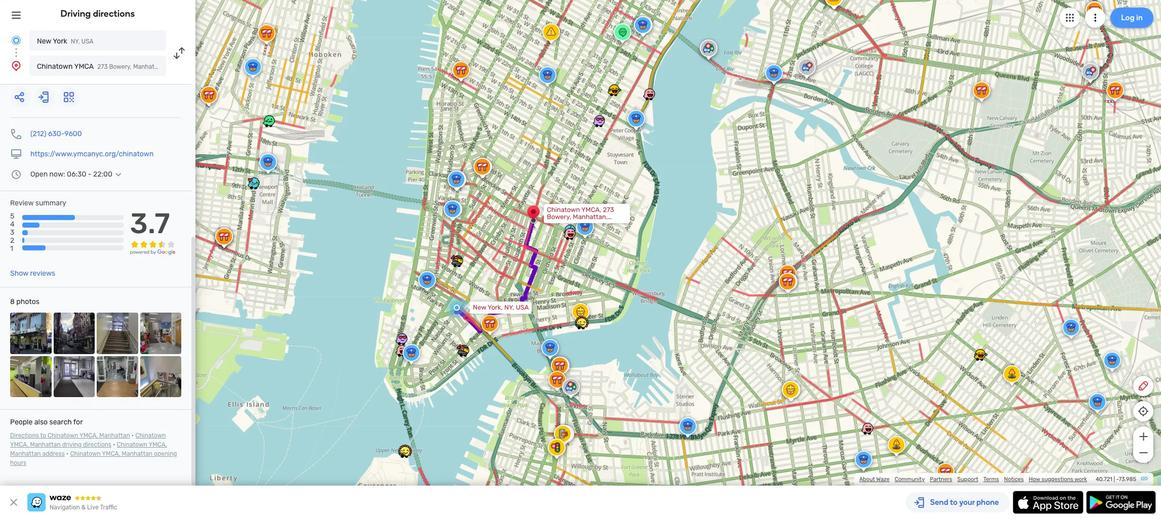 Task type: vqa. For each thing, say whether or not it's contained in the screenshot.
the 23rd Ave S Reported by 3 Wazers Last report 104 days ago
no



Task type: locate. For each thing, give the bounding box(es) containing it.
ymca, for manhattan,
[[582, 206, 602, 214]]

ny, for york
[[71, 38, 80, 45]]

0 horizontal spatial manhattan,
[[133, 63, 165, 70]]

chinatown inside chinatown ymca, 273 bowery, manhattan, united states
[[547, 206, 580, 214]]

image 3 of chinatown ymca, manhattan image
[[97, 313, 138, 354]]

address
[[42, 451, 65, 458]]

image 6 of chinatown ymca, manhattan image
[[53, 356, 95, 398]]

0 vertical spatial ny,
[[71, 38, 80, 45]]

1 vertical spatial manhattan,
[[573, 213, 608, 221]]

1 vertical spatial states
[[569, 220, 589, 228]]

https://www.ymcanyc.org/chinatown
[[30, 150, 154, 159]]

notices
[[1005, 477, 1024, 483]]

1
[[10, 245, 13, 254]]

0 horizontal spatial -
[[88, 170, 91, 179]]

ymca, for directions
[[10, 442, 28, 449]]

navigation
[[50, 505, 80, 512]]

to
[[40, 433, 46, 440]]

hours
[[10, 460, 26, 467]]

0 horizontal spatial united
[[167, 63, 186, 70]]

1 horizontal spatial states
[[569, 220, 589, 228]]

chinatown
[[37, 62, 73, 71], [547, 206, 580, 214], [48, 433, 78, 440], [135, 433, 166, 440], [117, 442, 147, 449], [70, 451, 101, 458]]

0 vertical spatial new
[[37, 37, 51, 46]]

ymca, inside chinatown ymca, 273 bowery, manhattan, united states
[[582, 206, 602, 214]]

review
[[10, 199, 34, 208]]

manhattan,
[[133, 63, 165, 70], [573, 213, 608, 221]]

states for ymca,
[[569, 220, 589, 228]]

chinatown inside chinatown ymca, manhattan address
[[117, 442, 147, 449]]

directions
[[93, 8, 135, 19], [83, 442, 111, 449]]

bowery, inside chinatown ymca, 273 bowery, manhattan, united states
[[547, 213, 572, 221]]

0 horizontal spatial states
[[187, 63, 206, 70]]

(212) 630-9600
[[30, 130, 82, 138]]

ymca,
[[582, 206, 602, 214], [80, 433, 98, 440], [10, 442, 28, 449], [149, 442, 167, 449], [102, 451, 120, 458]]

5
[[10, 212, 14, 221]]

3
[[10, 229, 14, 237]]

manhattan, inside chinatown ymca, 273 bowery, manhattan, united states
[[573, 213, 608, 221]]

1 vertical spatial 273
[[603, 206, 614, 214]]

directions to chinatown ymca, manhattan link
[[10, 433, 130, 440]]

9600
[[64, 130, 82, 138]]

suggestions
[[1042, 477, 1074, 483]]

0 horizontal spatial bowery,
[[109, 63, 132, 70]]

new left york,
[[473, 304, 487, 312]]

manhattan, for ymca,
[[573, 213, 608, 221]]

chevron down image
[[112, 171, 125, 179]]

chinatown inside chinatown ymca, manhattan driving directions
[[135, 433, 166, 440]]

york
[[53, 37, 67, 46]]

usa right york,
[[516, 304, 529, 312]]

directions up chinatown ymca, manhattan opening hours link
[[83, 442, 111, 449]]

ny,
[[71, 38, 80, 45], [505, 304, 515, 312]]

ymca, inside chinatown ymca, manhattan opening hours
[[102, 451, 120, 458]]

- left 22:00
[[88, 170, 91, 179]]

bowery, for ymca
[[109, 63, 132, 70]]

driving
[[62, 442, 82, 449]]

1 vertical spatial united
[[547, 220, 568, 228]]

ymca, inside chinatown ymca, manhattan address
[[149, 442, 167, 449]]

1 vertical spatial bowery,
[[547, 213, 572, 221]]

directions right driving
[[93, 8, 135, 19]]

0 vertical spatial directions
[[93, 8, 135, 19]]

0 vertical spatial 273
[[97, 63, 108, 70]]

support link
[[958, 477, 979, 483]]

about
[[860, 477, 876, 483]]

0 horizontal spatial usa
[[81, 38, 94, 45]]

united
[[167, 63, 186, 70], [547, 220, 568, 228]]

review summary
[[10, 199, 66, 208]]

1 horizontal spatial bowery,
[[547, 213, 572, 221]]

partners
[[930, 477, 953, 483]]

ny, right the york
[[71, 38, 80, 45]]

directions inside chinatown ymca, manhattan driving directions
[[83, 442, 111, 449]]

1 vertical spatial ny,
[[505, 304, 515, 312]]

manhattan inside chinatown ymca, manhattan opening hours
[[122, 451, 153, 458]]

pencil image
[[1138, 380, 1150, 393]]

united inside chinatown ymca 273 bowery, manhattan, united states
[[167, 63, 186, 70]]

73.985
[[1119, 477, 1137, 483]]

usa inside new york ny, usa
[[81, 38, 94, 45]]

&
[[81, 505, 86, 512]]

usa
[[81, 38, 94, 45], [516, 304, 529, 312]]

https://www.ymcanyc.org/chinatown link
[[30, 150, 154, 159]]

new left the york
[[37, 37, 51, 46]]

navigation & live traffic
[[50, 505, 117, 512]]

united inside chinatown ymca, 273 bowery, manhattan, united states
[[547, 220, 568, 228]]

ymca, inside chinatown ymca, manhattan driving directions
[[10, 442, 28, 449]]

about waze link
[[860, 477, 890, 483]]

1 horizontal spatial usa
[[516, 304, 529, 312]]

image 4 of chinatown ymca, manhattan image
[[140, 313, 181, 354]]

0 vertical spatial usa
[[81, 38, 94, 45]]

06:30
[[67, 170, 86, 179]]

manhattan inside chinatown ymca, manhattan driving directions
[[30, 442, 61, 449]]

0 vertical spatial states
[[187, 63, 206, 70]]

40.721
[[1096, 477, 1113, 483]]

chinatown inside chinatown ymca, manhattan opening hours
[[70, 451, 101, 458]]

8 photos
[[10, 298, 39, 307]]

bowery, inside chinatown ymca 273 bowery, manhattan, united states
[[109, 63, 132, 70]]

usa up ymca
[[81, 38, 94, 45]]

273
[[97, 63, 108, 70], [603, 206, 614, 214]]

united for ymca
[[167, 63, 186, 70]]

waze
[[877, 477, 890, 483]]

manhattan
[[99, 433, 130, 440], [30, 442, 61, 449], [10, 451, 41, 458], [122, 451, 153, 458]]

states for ymca
[[187, 63, 206, 70]]

ny, for york,
[[505, 304, 515, 312]]

273 inside chinatown ymca, 273 bowery, manhattan, united states
[[603, 206, 614, 214]]

manhattan down to
[[30, 442, 61, 449]]

chinatown ymca, manhattan address
[[10, 442, 167, 458]]

current location image
[[10, 34, 22, 47]]

image 1 of chinatown ymca, manhattan image
[[10, 313, 51, 354]]

manhattan for chinatown ymca, manhattan address
[[10, 451, 41, 458]]

22:00
[[93, 170, 112, 179]]

0 horizontal spatial new
[[37, 37, 51, 46]]

manhattan left opening
[[122, 451, 153, 458]]

0 horizontal spatial 273
[[97, 63, 108, 70]]

ny, right york,
[[505, 304, 515, 312]]

chinatown for chinatown ymca, manhattan driving directions
[[135, 433, 166, 440]]

manhattan inside chinatown ymca, manhattan address
[[10, 451, 41, 458]]

- right |
[[1117, 477, 1119, 483]]

states inside chinatown ymca 273 bowery, manhattan, united states
[[187, 63, 206, 70]]

chinatown ymca, manhattan address link
[[10, 442, 167, 458]]

-
[[88, 170, 91, 179], [1117, 477, 1119, 483]]

manhattan up the hours
[[10, 451, 41, 458]]

new
[[37, 37, 51, 46], [473, 304, 487, 312]]

0 vertical spatial bowery,
[[109, 63, 132, 70]]

0 vertical spatial united
[[167, 63, 186, 70]]

0 horizontal spatial ny,
[[71, 38, 80, 45]]

273 for ymca,
[[603, 206, 614, 214]]

1 horizontal spatial manhattan,
[[573, 213, 608, 221]]

states inside chinatown ymca, 273 bowery, manhattan, united states
[[569, 220, 589, 228]]

1 vertical spatial usa
[[516, 304, 529, 312]]

1 vertical spatial directions
[[83, 442, 111, 449]]

40.721 | -73.985
[[1096, 477, 1137, 483]]

manhattan up chinatown ymca, manhattan address "link"
[[99, 433, 130, 440]]

1 horizontal spatial united
[[547, 220, 568, 228]]

usa for york,
[[516, 304, 529, 312]]

manhattan for chinatown ymca, manhattan opening hours
[[122, 451, 153, 458]]

1 horizontal spatial 273
[[603, 206, 614, 214]]

1 horizontal spatial new
[[473, 304, 487, 312]]

0 vertical spatial manhattan,
[[133, 63, 165, 70]]

1 horizontal spatial ny,
[[505, 304, 515, 312]]

new york ny, usa
[[37, 37, 94, 46]]

clock image
[[10, 169, 22, 181]]

partners link
[[930, 477, 953, 483]]

273 inside chinatown ymca 273 bowery, manhattan, united states
[[97, 63, 108, 70]]

1 vertical spatial new
[[473, 304, 487, 312]]

3.7
[[130, 207, 170, 241]]

states
[[187, 63, 206, 70], [569, 220, 589, 228]]

ny, inside new york ny, usa
[[71, 38, 80, 45]]

1 vertical spatial -
[[1117, 477, 1119, 483]]

bowery,
[[109, 63, 132, 70], [547, 213, 572, 221]]

york,
[[488, 304, 503, 312]]

manhattan, inside chinatown ymca 273 bowery, manhattan, united states
[[133, 63, 165, 70]]



Task type: describe. For each thing, give the bounding box(es) containing it.
(212)
[[30, 130, 46, 138]]

x image
[[8, 497, 20, 509]]

show reviews
[[10, 270, 55, 278]]

opening
[[154, 451, 177, 458]]

chinatown for chinatown ymca, 273 bowery, manhattan, united states
[[547, 206, 580, 214]]

reviews
[[30, 270, 55, 278]]

support
[[958, 477, 979, 483]]

ymca, for hours
[[102, 451, 120, 458]]

open now: 06:30 - 22:00 button
[[30, 170, 125, 179]]

live
[[87, 505, 99, 512]]

open
[[30, 170, 48, 179]]

|
[[1114, 477, 1116, 483]]

link image
[[1141, 475, 1149, 483]]

location image
[[10, 60, 22, 72]]

how
[[1029, 477, 1041, 483]]

usa for york
[[81, 38, 94, 45]]

people also search for
[[10, 419, 83, 427]]

call image
[[10, 128, 22, 140]]

manhattan, for ymca
[[133, 63, 165, 70]]

new for york,
[[473, 304, 487, 312]]

photos
[[16, 298, 39, 307]]

zoom out image
[[1138, 447, 1150, 460]]

about waze community partners support terms notices how suggestions work
[[860, 477, 1088, 483]]

chinatown ymca, manhattan driving directions
[[10, 433, 166, 449]]

chinatown ymca, manhattan opening hours link
[[10, 451, 177, 467]]

manhattan for chinatown ymca, manhattan driving directions
[[30, 442, 61, 449]]

terms
[[984, 477, 1000, 483]]

work
[[1075, 477, 1088, 483]]

community
[[895, 477, 925, 483]]

computer image
[[10, 148, 22, 161]]

show
[[10, 270, 28, 278]]

image 5 of chinatown ymca, manhattan image
[[10, 356, 51, 398]]

new york, ny, usa
[[473, 304, 529, 312]]

chinatown for chinatown ymca, manhattan address
[[117, 442, 147, 449]]

bowery, for ymca,
[[547, 213, 572, 221]]

new for york
[[37, 37, 51, 46]]

directions to chinatown ymca, manhattan
[[10, 433, 130, 440]]

0 vertical spatial -
[[88, 170, 91, 179]]

community link
[[895, 477, 925, 483]]

for
[[73, 419, 83, 427]]

chinatown ymca 273 bowery, manhattan, united states
[[37, 62, 206, 71]]

directions
[[10, 433, 39, 440]]

chinatown for chinatown ymca, manhattan opening hours
[[70, 451, 101, 458]]

2
[[10, 237, 14, 245]]

search
[[49, 419, 72, 427]]

driving directions
[[61, 8, 135, 19]]

1 horizontal spatial -
[[1117, 477, 1119, 483]]

how suggestions work link
[[1029, 477, 1088, 483]]

open now: 06:30 - 22:00
[[30, 170, 112, 179]]

notices link
[[1005, 477, 1024, 483]]

image 7 of chinatown ymca, manhattan image
[[97, 356, 138, 398]]

summary
[[35, 199, 66, 208]]

chinatown ymca, manhattan driving directions link
[[10, 433, 166, 449]]

273 for ymca
[[97, 63, 108, 70]]

traffic
[[100, 505, 117, 512]]

chinatown ymca, manhattan opening hours
[[10, 451, 177, 467]]

chinatown for chinatown ymca 273 bowery, manhattan, united states
[[37, 62, 73, 71]]

630-
[[48, 130, 64, 138]]

also
[[34, 419, 48, 427]]

image 2 of chinatown ymca, manhattan image
[[53, 313, 95, 354]]

terms link
[[984, 477, 1000, 483]]

people
[[10, 419, 33, 427]]

zoom in image
[[1138, 431, 1150, 443]]

driving
[[61, 8, 91, 19]]

(212) 630-9600 link
[[30, 130, 82, 138]]

image 8 of chinatown ymca, manhattan image
[[140, 356, 181, 398]]

chinatown ymca, 273 bowery, manhattan, united states
[[547, 206, 614, 228]]

8
[[10, 298, 15, 307]]

5 4 3 2 1
[[10, 212, 15, 254]]

4
[[10, 220, 15, 229]]

now:
[[49, 170, 65, 179]]

united for ymca,
[[547, 220, 568, 228]]

ymca
[[74, 62, 94, 71]]



